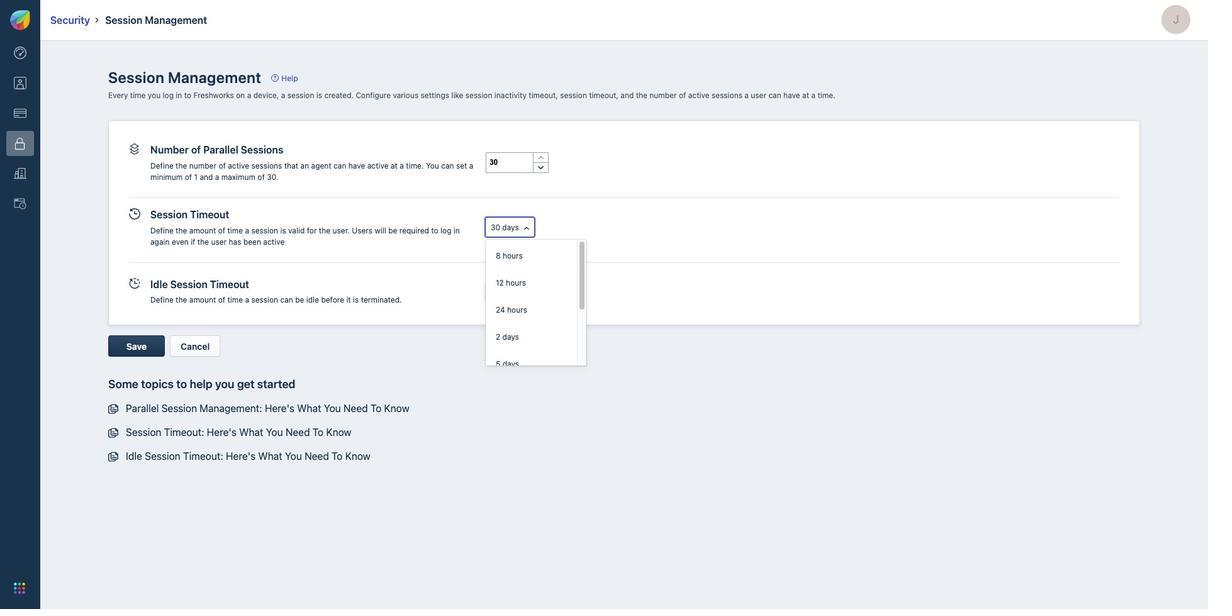 Task type: describe. For each thing, give the bounding box(es) containing it.
0 vertical spatial to
[[184, 91, 191, 100]]

various
[[393, 91, 419, 100]]

neo admin center image
[[14, 47, 26, 59]]

1 horizontal spatial is
[[316, 91, 322, 100]]

time inside session timeout define the amount of time a session is valid for the user. users will be required to log in again even if the user has been active
[[227, 226, 243, 235]]

freshworks icon image
[[10, 10, 30, 30]]

before
[[321, 295, 344, 305]]

number
[[150, 144, 189, 155]]

maximum
[[221, 172, 255, 182]]

configure
[[356, 91, 391, 100]]

it
[[346, 295, 351, 305]]

save
[[126, 341, 147, 352]]

device,
[[253, 91, 279, 100]]

cancel
[[181, 341, 210, 352]]

0 horizontal spatial you
[[148, 91, 161, 100]]

1 vertical spatial management
[[168, 69, 261, 86]]

know for idle session timeout: here's what you need to know
[[345, 450, 371, 462]]

24 hours
[[496, 305, 527, 315]]

1 vertical spatial you
[[215, 378, 234, 391]]

if
[[191, 237, 195, 246]]

to for parallel session management: here's what you need to know
[[371, 403, 382, 414]]

0 vertical spatial timeout:
[[164, 427, 204, 438]]

users image
[[14, 77, 26, 89]]

0 horizontal spatial parallel
[[126, 403, 159, 414]]

terminated.
[[361, 295, 402, 305]]

the inside idle session timeout define the amount of time a session can be idle before it is terminated.
[[176, 295, 187, 305]]

0 vertical spatial in
[[176, 91, 182, 100]]

0 vertical spatial and
[[621, 91, 634, 100]]

1 vertical spatial what
[[239, 427, 263, 438]]

can inside idle session timeout define the amount of time a session can be idle before it is terminated.
[[280, 295, 293, 305]]

users
[[352, 226, 373, 235]]

here's for management:
[[265, 403, 295, 414]]

1 vertical spatial timeout:
[[183, 450, 223, 462]]

my subscriptions image
[[14, 107, 26, 120]]

created.
[[324, 91, 354, 100]]

time inside idle session timeout define the amount of time a session can be idle before it is terminated.
[[227, 295, 243, 305]]

2
[[496, 332, 500, 342]]

set
[[456, 161, 467, 170]]

know for parallel session management: here's what you need to know
[[384, 403, 409, 414]]

here's for timeout:
[[226, 450, 256, 462]]

be inside session timeout define the amount of time a session is valid for the user. users will be required to log in again even if the user has been active
[[388, 226, 397, 235]]

even
[[172, 237, 189, 246]]

5
[[496, 359, 501, 369]]

session timeout: here's what you need to know
[[126, 427, 352, 438]]

1 horizontal spatial at
[[802, 91, 809, 100]]

security image
[[14, 137, 26, 150]]

define inside session timeout define the amount of time a session is valid for the user. users will be required to log in again even if the user has been active
[[150, 226, 174, 235]]

session inside idle session timeout define the amount of time a session can be idle before it is terminated.
[[251, 295, 278, 305]]

amount inside session timeout define the amount of time a session is valid for the user. users will be required to log in again even if the user has been active
[[189, 226, 216, 235]]

user inside session timeout define the amount of time a session is valid for the user. users will be required to log in again even if the user has been active
[[211, 237, 227, 246]]

8
[[496, 251, 501, 261]]

profile picture image
[[1162, 5, 1191, 34]]

hours for 12 hours
[[506, 278, 526, 288]]

1 timeout, from the left
[[529, 91, 558, 100]]

you inside number of parallel sessions define the number of active sessions that an agent can have active at a time. you can set a minimum of 1 and a maximum of 30.
[[426, 161, 439, 170]]

30 days
[[491, 223, 519, 232]]

freshworks switcher image
[[14, 583, 25, 594]]

30
[[491, 223, 500, 232]]

sessions
[[241, 144, 283, 155]]

hours for 8 hours
[[503, 251, 523, 261]]

session inside session timeout define the amount of time a session is valid for the user. users will be required to log in again even if the user has been active
[[251, 226, 278, 235]]

save button
[[108, 336, 165, 357]]

1 horizontal spatial have
[[784, 91, 800, 100]]

0 vertical spatial log
[[163, 91, 174, 100]]

2 vertical spatial to
[[176, 378, 187, 391]]

1 horizontal spatial time.
[[818, 91, 836, 100]]

settings
[[421, 91, 449, 100]]

12 hours
[[496, 278, 526, 288]]

at inside number of parallel sessions define the number of active sessions that an agent can have active at a time. you can set a minimum of 1 and a maximum of 30.
[[391, 161, 398, 170]]

time. inside number of parallel sessions define the number of active sessions that an agent can have active at a time. you can set a minimum of 1 and a maximum of 30.
[[406, 161, 424, 170]]

freshworks
[[193, 91, 234, 100]]

1 vertical spatial know
[[326, 427, 352, 438]]

that
[[284, 161, 298, 170]]

every time you log in to freshworks on a device, a session is created. configure various settings like session inactivity timeout, session timeout, and the number of active sessions a user can have at a time.
[[108, 91, 836, 100]]

help
[[282, 74, 298, 83]]

session inside session timeout define the amount of time a session is valid for the user. users will be required to log in again even if the user has been active
[[150, 209, 188, 220]]

again
[[150, 237, 170, 246]]

need for parallel session management: here's what you need to know
[[344, 403, 368, 414]]

be inside idle session timeout define the amount of time a session can be idle before it is terminated.
[[295, 295, 304, 305]]

of inside session timeout define the amount of time a session is valid for the user. users will be required to log in again even if the user has been active
[[218, 226, 225, 235]]

idle
[[306, 295, 319, 305]]

0 vertical spatial number
[[650, 91, 677, 100]]

24
[[496, 305, 505, 315]]

agent
[[311, 161, 331, 170]]

hours for 24 hours
[[507, 305, 527, 315]]

organization image
[[14, 168, 26, 180]]

have inside number of parallel sessions define the number of active sessions that an agent can have active at a time. you can set a minimum of 1 and a maximum of 30.
[[349, 161, 365, 170]]

0 vertical spatial session management
[[105, 14, 207, 26]]

8 hours
[[496, 251, 523, 261]]

1 vertical spatial to
[[313, 427, 324, 438]]

1 vertical spatial session management
[[108, 69, 261, 86]]

cancel button
[[170, 336, 220, 357]]

topics
[[141, 378, 174, 391]]



Task type: vqa. For each thing, say whether or not it's contained in the screenshot.
2nd Row Group from the right
no



Task type: locate. For each thing, give the bounding box(es) containing it.
0 vertical spatial days
[[502, 223, 519, 232]]

1 vertical spatial and
[[200, 172, 213, 182]]

2 horizontal spatial to
[[371, 403, 382, 414]]

timeout up if
[[190, 209, 229, 220]]

timeout down has at the top of the page
[[210, 279, 249, 290]]

active
[[688, 91, 710, 100], [228, 161, 249, 170], [367, 161, 389, 170], [263, 237, 285, 246]]

0 vertical spatial at
[[802, 91, 809, 100]]

timeout inside session timeout define the amount of time a session is valid for the user. users will be required to log in again even if the user has been active
[[190, 209, 229, 220]]

in inside session timeout define the amount of time a session is valid for the user. users will be required to log in again even if the user has been active
[[454, 226, 460, 235]]

every
[[108, 91, 128, 100]]

days inside popup button
[[502, 223, 519, 232]]

is
[[316, 91, 322, 100], [280, 226, 286, 235], [353, 295, 359, 305]]

management
[[145, 14, 207, 26], [168, 69, 261, 86]]

number inside number of parallel sessions define the number of active sessions that an agent can have active at a time. you can set a minimum of 1 and a maximum of 30.
[[189, 161, 217, 170]]

the
[[636, 91, 648, 100], [176, 161, 187, 170], [176, 226, 187, 235], [319, 226, 330, 235], [197, 237, 209, 246], [176, 295, 187, 305]]

required
[[399, 226, 429, 235]]

idle session timeout: here's what you need to know
[[126, 450, 371, 462]]

be right will
[[388, 226, 397, 235]]

is left created.
[[316, 91, 322, 100]]

1 horizontal spatial you
[[215, 378, 234, 391]]

to for idle session timeout: here's what you need to know
[[332, 450, 343, 462]]

0 vertical spatial here's
[[265, 403, 295, 414]]

define up minimum
[[150, 161, 174, 170]]

what for timeout:
[[258, 450, 282, 462]]

0 vertical spatial idle
[[150, 279, 168, 290]]

0 horizontal spatial time.
[[406, 161, 424, 170]]

2 vertical spatial to
[[332, 450, 343, 462]]

5 days
[[496, 359, 519, 369]]

0 horizontal spatial log
[[163, 91, 174, 100]]

days right 30
[[502, 223, 519, 232]]

is right it
[[353, 295, 359, 305]]

1 vertical spatial is
[[280, 226, 286, 235]]

valid
[[288, 226, 305, 235]]

time up has at the top of the page
[[227, 226, 243, 235]]

time down has at the top of the page
[[227, 295, 243, 305]]

active inside session timeout define the amount of time a session is valid for the user. users will be required to log in again even if the user has been active
[[263, 237, 285, 246]]

0 vertical spatial amount
[[189, 226, 216, 235]]

timeout inside idle session timeout define the amount of time a session can be idle before it is terminated.
[[210, 279, 249, 290]]

0 vertical spatial need
[[344, 403, 368, 414]]

None number field
[[486, 153, 533, 172]]

you left 'get'
[[215, 378, 234, 391]]

a inside session timeout define the amount of time a session is valid for the user. users will be required to log in again even if the user has been active
[[245, 226, 249, 235]]

list of options menu
[[486, 240, 586, 375]]

log right required
[[441, 226, 452, 235]]

days for 2 days
[[503, 332, 519, 342]]

timeout
[[190, 209, 229, 220], [210, 279, 249, 290]]

time.
[[818, 91, 836, 100], [406, 161, 424, 170]]

management:
[[200, 403, 262, 414]]

is left valid
[[280, 226, 286, 235]]

of
[[679, 91, 686, 100], [191, 144, 201, 155], [219, 161, 226, 170], [185, 172, 192, 182], [258, 172, 265, 182], [218, 226, 225, 235], [218, 295, 225, 305]]

0 vertical spatial time
[[130, 91, 146, 100]]

parallel up maximum
[[203, 144, 238, 155]]

1 vertical spatial be
[[295, 295, 304, 305]]

1
[[194, 172, 198, 182]]

timeout:
[[164, 427, 204, 438], [183, 450, 223, 462]]

define up again
[[150, 226, 174, 235]]

at
[[802, 91, 809, 100], [391, 161, 398, 170]]

timeout: down session timeout: here's what you need to know
[[183, 450, 223, 462]]

1 vertical spatial sessions
[[251, 161, 282, 170]]

is inside idle session timeout define the amount of time a session can be idle before it is terminated.
[[353, 295, 359, 305]]

hours
[[503, 251, 523, 261], [506, 278, 526, 288], [507, 305, 527, 315]]

on
[[236, 91, 245, 100]]

log
[[163, 91, 174, 100], [441, 226, 452, 235]]

1 vertical spatial user
[[211, 237, 227, 246]]

3 days from the top
[[503, 359, 519, 369]]

2 timeout, from the left
[[589, 91, 619, 100]]

days for 30 days
[[502, 223, 519, 232]]

3 define from the top
[[150, 295, 174, 305]]

user.
[[333, 226, 350, 235]]

0 vertical spatial know
[[384, 403, 409, 414]]

0 vertical spatial to
[[371, 403, 382, 414]]

0 vertical spatial sessions
[[712, 91, 743, 100]]

amount up if
[[189, 226, 216, 235]]

1 vertical spatial log
[[441, 226, 452, 235]]

1 horizontal spatial to
[[332, 450, 343, 462]]

amount
[[189, 226, 216, 235], [189, 295, 216, 305]]

be
[[388, 226, 397, 235], [295, 295, 304, 305]]

1 amount from the top
[[189, 226, 216, 235]]

to left freshworks
[[184, 91, 191, 100]]

0 horizontal spatial have
[[349, 161, 365, 170]]

0 horizontal spatial to
[[313, 427, 324, 438]]

need for idle session timeout: here's what you need to know
[[305, 450, 329, 462]]

here's
[[265, 403, 295, 414], [207, 427, 237, 438], [226, 450, 256, 462]]

1 horizontal spatial number
[[650, 91, 677, 100]]

some topics to help you get started
[[108, 378, 295, 391]]

been
[[243, 237, 261, 246]]

2 vertical spatial time
[[227, 295, 243, 305]]

0 horizontal spatial and
[[200, 172, 213, 182]]

of inside idle session timeout define the amount of time a session can be idle before it is terminated.
[[218, 295, 225, 305]]

1 vertical spatial number
[[189, 161, 217, 170]]

number
[[650, 91, 677, 100], [189, 161, 217, 170]]

1 vertical spatial have
[[349, 161, 365, 170]]

1 horizontal spatial idle
[[150, 279, 168, 290]]

idle session timeout define the amount of time a session can be idle before it is terminated.
[[150, 279, 402, 305]]

1 horizontal spatial user
[[751, 91, 767, 100]]

to inside session timeout define the amount of time a session is valid for the user. users will be required to log in again even if the user has been active
[[431, 226, 438, 235]]

1 horizontal spatial sessions
[[712, 91, 743, 100]]

number of parallel sessions define the number of active sessions that an agent can have active at a time. you can set a minimum of 1 and a maximum of 30.
[[150, 144, 474, 182]]

a
[[247, 91, 251, 100], [281, 91, 285, 100], [745, 91, 749, 100], [811, 91, 816, 100], [400, 161, 404, 170], [469, 161, 474, 170], [215, 172, 219, 182], [245, 226, 249, 235], [245, 295, 249, 305]]

0 horizontal spatial sessions
[[251, 161, 282, 170]]

days for 5 days
[[503, 359, 519, 369]]

parallel session management: here's what you need to know
[[126, 403, 409, 414]]

in
[[176, 91, 182, 100], [454, 226, 460, 235]]

parallel down topics
[[126, 403, 159, 414]]

sessions inside number of parallel sessions define the number of active sessions that an agent can have active at a time. you can set a minimum of 1 and a maximum of 30.
[[251, 161, 282, 170]]

to
[[184, 91, 191, 100], [431, 226, 438, 235], [176, 378, 187, 391]]

inactivity
[[495, 91, 527, 100]]

for
[[307, 226, 317, 235]]

2 days from the top
[[503, 332, 519, 342]]

what
[[297, 403, 321, 414], [239, 427, 263, 438], [258, 450, 282, 462]]

0 vertical spatial user
[[751, 91, 767, 100]]

in left 30
[[454, 226, 460, 235]]

will
[[375, 226, 386, 235]]

what for management:
[[297, 403, 321, 414]]

0 horizontal spatial idle
[[126, 450, 142, 462]]

in left freshworks
[[176, 91, 182, 100]]

here's down session timeout: here's what you need to know
[[226, 450, 256, 462]]

2 vertical spatial is
[[353, 295, 359, 305]]

1 vertical spatial time
[[227, 226, 243, 235]]

0 vertical spatial have
[[784, 91, 800, 100]]

time right every
[[130, 91, 146, 100]]

and inside number of parallel sessions define the number of active sessions that an agent can have active at a time. you can set a minimum of 1 and a maximum of 30.
[[200, 172, 213, 182]]

idle
[[150, 279, 168, 290], [126, 450, 142, 462]]

days right 2
[[503, 332, 519, 342]]

hours right "12"
[[506, 278, 526, 288]]

to left help
[[176, 378, 187, 391]]

like
[[451, 91, 463, 100]]

2 days
[[496, 332, 519, 342]]

define inside idle session timeout define the amount of time a session can be idle before it is terminated.
[[150, 295, 174, 305]]

1 horizontal spatial be
[[388, 226, 397, 235]]

0 vertical spatial hours
[[503, 251, 523, 261]]

log left freshworks
[[163, 91, 174, 100]]

1 vertical spatial timeout
[[210, 279, 249, 290]]

2 vertical spatial here's
[[226, 450, 256, 462]]

2 vertical spatial define
[[150, 295, 174, 305]]

1 horizontal spatial log
[[441, 226, 452, 235]]

you
[[148, 91, 161, 100], [215, 378, 234, 391]]

2 vertical spatial what
[[258, 450, 282, 462]]

time
[[130, 91, 146, 100], [227, 226, 243, 235], [227, 295, 243, 305]]

you
[[426, 161, 439, 170], [324, 403, 341, 414], [266, 427, 283, 438], [285, 450, 302, 462]]

1 horizontal spatial parallel
[[203, 144, 238, 155]]

some
[[108, 378, 138, 391]]

parallel
[[203, 144, 238, 155], [126, 403, 159, 414]]

1 vertical spatial define
[[150, 226, 174, 235]]

1 define from the top
[[150, 161, 174, 170]]

0 horizontal spatial is
[[280, 226, 286, 235]]

can
[[769, 91, 782, 100], [334, 161, 346, 170], [441, 161, 454, 170], [280, 295, 293, 305]]

0 vertical spatial you
[[148, 91, 161, 100]]

timeout: down help
[[164, 427, 204, 438]]

0 vertical spatial time.
[[818, 91, 836, 100]]

0 vertical spatial what
[[297, 403, 321, 414]]

hours right 24
[[507, 305, 527, 315]]

hours right '8'
[[503, 251, 523, 261]]

0 vertical spatial management
[[145, 14, 207, 26]]

session
[[287, 91, 314, 100], [466, 91, 492, 100], [560, 91, 587, 100], [251, 226, 278, 235], [251, 295, 278, 305]]

amount up cancel button
[[189, 295, 216, 305]]

define inside number of parallel sessions define the number of active sessions that an agent can have active at a time. you can set a minimum of 1 and a maximum of 30.
[[150, 161, 174, 170]]

1 vertical spatial idle
[[126, 450, 142, 462]]

get
[[237, 378, 255, 391]]

0 horizontal spatial number
[[189, 161, 217, 170]]

the inside number of parallel sessions define the number of active sessions that an agent can have active at a time. you can set a minimum of 1 and a maximum of 30.
[[176, 161, 187, 170]]

to
[[371, 403, 382, 414], [313, 427, 324, 438], [332, 450, 343, 462]]

here's down started
[[265, 403, 295, 414]]

0 horizontal spatial in
[[176, 91, 182, 100]]

0 horizontal spatial timeout,
[[529, 91, 558, 100]]

an
[[301, 161, 309, 170]]

idle inside idle session timeout define the amount of time a session can be idle before it is terminated.
[[150, 279, 168, 290]]

0 horizontal spatial user
[[211, 237, 227, 246]]

1 vertical spatial time.
[[406, 161, 424, 170]]

0 vertical spatial define
[[150, 161, 174, 170]]

12
[[496, 278, 504, 288]]

session
[[105, 14, 142, 26], [108, 69, 164, 86], [150, 209, 188, 220], [170, 279, 208, 290], [161, 403, 197, 414], [126, 427, 161, 438], [145, 450, 180, 462]]

1 horizontal spatial timeout,
[[589, 91, 619, 100]]

idle for idle session timeout define the amount of time a session can be idle before it is terminated.
[[150, 279, 168, 290]]

parallel inside number of parallel sessions define the number of active sessions that an agent can have active at a time. you can set a minimum of 1 and a maximum of 30.
[[203, 144, 238, 155]]

sessions
[[712, 91, 743, 100], [251, 161, 282, 170]]

session management
[[105, 14, 207, 26], [108, 69, 261, 86]]

1 vertical spatial days
[[503, 332, 519, 342]]

1 horizontal spatial and
[[621, 91, 634, 100]]

here's down management: in the left bottom of the page
[[207, 427, 237, 438]]

timeout,
[[529, 91, 558, 100], [589, 91, 619, 100]]

have
[[784, 91, 800, 100], [349, 161, 365, 170]]

need
[[344, 403, 368, 414], [286, 427, 310, 438], [305, 450, 329, 462]]

a inside idle session timeout define the amount of time a session can be idle before it is terminated.
[[245, 295, 249, 305]]

to right required
[[431, 226, 438, 235]]

has
[[229, 237, 241, 246]]

security
[[50, 14, 90, 26]]

0 vertical spatial parallel
[[203, 144, 238, 155]]

30.
[[267, 172, 278, 182]]

know
[[384, 403, 409, 414], [326, 427, 352, 438], [345, 450, 371, 462]]

0 vertical spatial is
[[316, 91, 322, 100]]

define
[[150, 161, 174, 170], [150, 226, 174, 235], [150, 295, 174, 305]]

minimum
[[150, 172, 183, 182]]

0 horizontal spatial at
[[391, 161, 398, 170]]

0 horizontal spatial be
[[295, 295, 304, 305]]

help
[[190, 378, 213, 391]]

log inside session timeout define the amount of time a session is valid for the user. users will be required to log in again even if the user has been active
[[441, 226, 452, 235]]

0 vertical spatial be
[[388, 226, 397, 235]]

2 vertical spatial know
[[345, 450, 371, 462]]

1 days from the top
[[502, 223, 519, 232]]

user
[[751, 91, 767, 100], [211, 237, 227, 246]]

1 vertical spatial hours
[[506, 278, 526, 288]]

2 define from the top
[[150, 226, 174, 235]]

be left idle
[[295, 295, 304, 305]]

define up save button
[[150, 295, 174, 305]]

session inside idle session timeout define the amount of time a session can be idle before it is terminated.
[[170, 279, 208, 290]]

started
[[257, 378, 295, 391]]

audit logs image
[[14, 198, 26, 210]]

1 vertical spatial to
[[431, 226, 438, 235]]

security link
[[50, 14, 90, 26]]

days right 5
[[503, 359, 519, 369]]

2 vertical spatial days
[[503, 359, 519, 369]]

2 vertical spatial hours
[[507, 305, 527, 315]]

2 vertical spatial need
[[305, 450, 329, 462]]

1 horizontal spatial in
[[454, 226, 460, 235]]

1 vertical spatial need
[[286, 427, 310, 438]]

is inside session timeout define the amount of time a session is valid for the user. users will be required to log in again even if the user has been active
[[280, 226, 286, 235]]

amount inside idle session timeout define the amount of time a session can be idle before it is terminated.
[[189, 295, 216, 305]]

1 vertical spatial parallel
[[126, 403, 159, 414]]

2 horizontal spatial is
[[353, 295, 359, 305]]

idle for idle session timeout: here's what you need to know
[[126, 450, 142, 462]]

2 amount from the top
[[189, 295, 216, 305]]

30 days button
[[486, 218, 534, 237]]

and
[[621, 91, 634, 100], [200, 172, 213, 182]]

session timeout define the amount of time a session is valid for the user. users will be required to log in again even if the user has been active
[[150, 209, 460, 246]]

1 vertical spatial in
[[454, 226, 460, 235]]

0 vertical spatial timeout
[[190, 209, 229, 220]]

1 vertical spatial here's
[[207, 427, 237, 438]]

you right every
[[148, 91, 161, 100]]

1 vertical spatial at
[[391, 161, 398, 170]]

1 vertical spatial amount
[[189, 295, 216, 305]]

days
[[502, 223, 519, 232], [503, 332, 519, 342], [503, 359, 519, 369]]



